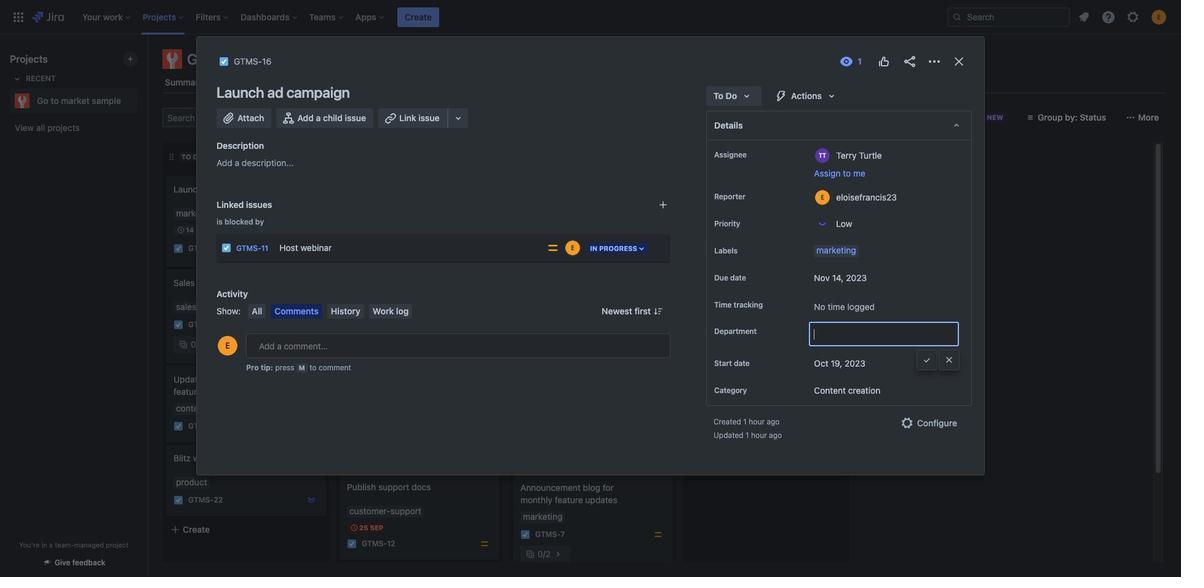 Task type: vqa. For each thing, say whether or not it's contained in the screenshot.
CLOSE image
yes



Task type: describe. For each thing, give the bounding box(es) containing it.
gtms- for gtms-2 link
[[362, 259, 387, 268]]

work
[[373, 306, 394, 316]]

blog
[[583, 482, 600, 493]]

low image
[[289, 244, 299, 253]]

0 /
[[191, 339, 199, 349]]

newest first
[[602, 306, 651, 316]]

pro tip: press m to comment
[[246, 363, 351, 372]]

menu bar inside launch ad campaign dialog
[[246, 304, 415, 319]]

view all projects
[[15, 122, 80, 133]]

list
[[257, 77, 272, 87]]

launch ad campaign dialog
[[197, 37, 984, 475]]

14 november 2023 image
[[176, 225, 186, 235]]

create inside primary element
[[405, 11, 432, 22]]

time tracking pin to top. only you can see pinned fields. image
[[765, 300, 775, 310]]

description
[[217, 140, 264, 151]]

to do inside dropdown button
[[714, 90, 737, 101]]

work log button
[[369, 304, 412, 319]]

0 vertical spatial go
[[187, 50, 206, 68]]

history
[[331, 306, 360, 316]]

2 done image from the top
[[812, 332, 822, 342]]

0 horizontal spatial task image
[[219, 57, 229, 66]]

list link
[[255, 71, 274, 94]]

tracking
[[734, 300, 763, 309]]

in progress button
[[586, 242, 649, 255]]

managed
[[74, 541, 104, 549]]

configure link
[[892, 414, 965, 433]]

to right m
[[310, 363, 317, 372]]

in
[[41, 541, 47, 549]]

to down recent
[[51, 95, 59, 106]]

blitz
[[173, 453, 191, 463]]

monthly
[[520, 495, 552, 505]]

profile image of eloisefrancis23 image
[[218, 336, 237, 356]]

27
[[533, 231, 541, 239]]

show:
[[217, 306, 241, 316]]

start date
[[714, 359, 750, 368]]

1 for gtms-
[[560, 246, 564, 256]]

1 horizontal spatial go to market sample
[[187, 50, 322, 68]]

0 horizontal spatial ad
[[205, 184, 215, 194]]

medium image for gtms-7
[[653, 530, 663, 539]]

1 vertical spatial 0
[[538, 354, 543, 364]]

dev
[[212, 453, 227, 463]]

department
[[714, 327, 757, 336]]

child
[[323, 113, 343, 123]]

none text field inside launch ad campaign dialog
[[810, 323, 958, 345]]

delete button
[[326, 256, 431, 281]]

gtms-10 link
[[362, 354, 396, 365]]

16 for bottom gtms-16 link
[[214, 244, 222, 253]]

task image for gtms-22
[[173, 495, 183, 505]]

task image for gtms-7
[[520, 530, 530, 539]]

1 vertical spatial to do
[[181, 153, 203, 161]]

update documentation for feature update
[[173, 374, 278, 397]]

update
[[173, 374, 203, 384]]

new
[[694, 290, 712, 300]]

publish support docs
[[347, 482, 431, 492]]

for for announcement blog for monthly feature updates
[[603, 482, 614, 493]]

marketing
[[817, 245, 856, 255]]

2 vertical spatial a
[[49, 541, 53, 549]]

work log
[[373, 306, 409, 316]]

activity
[[217, 289, 248, 299]]

7
[[560, 530, 565, 539]]

task image for gtms-16
[[173, 244, 183, 253]]

gtms-17 link
[[188, 320, 222, 330]]

Search field
[[947, 7, 1070, 27]]

1 horizontal spatial task image
[[347, 539, 357, 549]]

logged
[[847, 301, 875, 312]]

create button inside primary element
[[397, 7, 439, 27]]

history button
[[327, 304, 364, 319]]

time
[[828, 301, 845, 312]]

comment
[[319, 363, 351, 372]]

team-
[[55, 541, 74, 549]]

link an issue image
[[658, 200, 668, 210]]

projects
[[47, 122, 80, 133]]

gtms-21 link
[[188, 421, 222, 432]]

0 vertical spatial hour
[[749, 417, 765, 427]]

2023 for nov 14, 2023
[[846, 273, 867, 283]]

give feedback button
[[35, 552, 113, 573]]

launch inside dialog
[[217, 84, 264, 101]]

25 september 2023 image
[[349, 523, 359, 533]]

labels
[[714, 246, 738, 255]]

ad inside dialog
[[267, 84, 283, 101]]

16 for top gtms-16 link
[[262, 56, 271, 66]]

a for child
[[316, 113, 321, 123]]

01
[[706, 243, 714, 251]]

campaign inside dialog
[[286, 84, 350, 101]]

gtms-14 link
[[709, 332, 743, 342]]

1 vertical spatial create
[[694, 184, 720, 194]]

0 vertical spatial eloisefrancis23 image
[[565, 241, 580, 255]]

priority: medium image
[[547, 242, 559, 254]]

collapse recent projects image
[[10, 71, 25, 86]]

gtms-10
[[362, 355, 396, 364]]

tab list containing board
[[155, 71, 1174, 94]]

in progress
[[590, 244, 637, 252]]

you're
[[19, 541, 40, 549]]

by
[[255, 217, 264, 226]]

gtms-14
[[709, 332, 743, 342]]

1 for created
[[743, 417, 747, 427]]

illustrations for website and mobile app
[[347, 290, 456, 312]]

add a child issue button
[[277, 108, 373, 128]]

task image for gtms-2
[[347, 258, 357, 268]]

19,
[[831, 358, 842, 369]]

14 inside "gtms-14" "link"
[[734, 332, 743, 342]]

1 horizontal spatial eloisefrancis23 image
[[476, 445, 491, 460]]

illustrations
[[347, 290, 393, 300]]

0 horizontal spatial do
[[193, 153, 203, 161]]

newest first button
[[594, 304, 671, 319]]

gtms-2
[[362, 259, 392, 268]]

low
[[836, 218, 852, 229]]

lowest image for blitz with dev team
[[306, 495, 316, 505]]

launch ad campaign inside launch ad campaign dialog
[[217, 84, 350, 101]]

0 horizontal spatial eloisefrancis23 image
[[476, 352, 491, 367]]

announcement blog for monthly feature updates
[[520, 482, 617, 505]]

share image
[[902, 54, 917, 69]]

created 1 hour ago updated 1 hour ago
[[714, 417, 782, 440]]

team
[[229, 453, 249, 463]]

0 vertical spatial nov
[[196, 226, 211, 234]]

announcement
[[520, 482, 581, 493]]

create product guides
[[694, 184, 783, 194]]

assignee
[[714, 150, 747, 159]]

0 vertical spatial market
[[225, 50, 271, 68]]

lowest image for sales kickoff
[[306, 320, 316, 330]]

close image
[[952, 54, 966, 69]]

gtms- for gtms-12 link
[[362, 539, 387, 548]]

launched
[[702, 153, 741, 161]]

0 horizontal spatial oct
[[716, 243, 731, 251]]

2 vertical spatial create
[[183, 524, 210, 535]]

do inside the to do dropdown button
[[726, 90, 737, 101]]

add for add a description...
[[217, 157, 232, 168]]

priority
[[714, 219, 740, 228]]

log
[[396, 306, 409, 316]]

attach button
[[217, 108, 272, 128]]

docs
[[412, 482, 431, 492]]

view all projects link
[[10, 117, 138, 139]]

2 vertical spatial 1
[[746, 431, 749, 440]]

medium image
[[480, 258, 490, 268]]

feature inside the update documentation for feature update
[[173, 386, 202, 397]]

press
[[275, 363, 294, 372]]

to inside button
[[843, 168, 851, 178]]

0 vertical spatial 0
[[191, 339, 196, 349]]

0 vertical spatial /
[[196, 339, 199, 349]]

for for update documentation for feature update
[[267, 374, 278, 384]]

terry turtle image
[[303, 241, 317, 256]]

add for add a child issue
[[297, 113, 314, 123]]

attach
[[237, 113, 264, 123]]

progress
[[599, 244, 637, 252]]

feature inside announcement blog for monthly feature updates
[[555, 495, 583, 505]]

link issue button
[[378, 108, 448, 128]]

configure
[[917, 418, 957, 428]]

17
[[214, 320, 222, 329]]

2023 for oct 19, 2023
[[845, 358, 865, 369]]

category
[[714, 386, 747, 395]]



Task type: locate. For each thing, give the bounding box(es) containing it.
update
[[204, 386, 232, 397]]

gtms-12
[[362, 539, 395, 548]]

date right due
[[730, 273, 746, 282]]

2 lowest image from the top
[[306, 495, 316, 505]]

issue inside button
[[345, 113, 366, 123]]

gtms- up start
[[709, 332, 734, 342]]

for inside illustrations for website and mobile app
[[395, 290, 406, 300]]

feature down the due date
[[714, 290, 742, 300]]

0 vertical spatial add
[[297, 113, 314, 123]]

0 horizontal spatial go to market sample
[[37, 95, 121, 106]]

1 done image from the top
[[812, 258, 822, 268]]

add a description...
[[217, 157, 294, 168]]

issue
[[345, 113, 366, 123], [418, 113, 440, 123]]

support
[[378, 482, 409, 492]]

0 horizontal spatial a
[[49, 541, 53, 549]]

0 vertical spatial date
[[730, 273, 746, 282]]

sep for 27 sep
[[543, 231, 556, 239]]

link
[[399, 113, 416, 123]]

task image left gtms-17 link
[[173, 320, 183, 330]]

no time logged
[[814, 301, 875, 312]]

1 vertical spatial sample
[[92, 95, 121, 106]]

0 horizontal spatial sample
[[92, 95, 121, 106]]

blitz with dev team
[[173, 453, 249, 463]]

0 vertical spatial ago
[[767, 417, 780, 427]]

gtms- for "gtms-1" link
[[535, 246, 561, 256]]

to do
[[714, 90, 737, 101], [181, 153, 203, 161]]

1 vertical spatial launch
[[173, 184, 203, 194]]

eloisefrancis23
[[836, 192, 897, 202]]

1 vertical spatial ago
[[769, 431, 782, 440]]

1 horizontal spatial create button
[[397, 7, 439, 27]]

1 vertical spatial to
[[181, 153, 191, 161]]

22
[[214, 495, 223, 505]]

gtms-1
[[535, 246, 564, 256]]

0 vertical spatial eloisefrancis23 image
[[289, 108, 309, 127]]

gtms- inside "link"
[[709, 332, 734, 342]]

turtle
[[859, 150, 882, 160]]

board
[[218, 77, 242, 87]]

0 horizontal spatial 16
[[214, 244, 222, 253]]

sep for 25 sep
[[370, 523, 383, 531]]

medium image
[[463, 354, 472, 364], [653, 530, 663, 539], [480, 539, 490, 549]]

sep right '25'
[[370, 523, 383, 531]]

2 vertical spatial /
[[543, 549, 546, 559]]

issue inside button
[[418, 113, 440, 123]]

a
[[316, 113, 321, 123], [235, 157, 239, 168], [49, 541, 53, 549]]

for up log
[[395, 290, 406, 300]]

ad down copy link to issue icon in the left of the page
[[267, 84, 283, 101]]

1 done image from the top
[[812, 258, 822, 268]]

1 vertical spatial /
[[543, 354, 546, 364]]

0 horizontal spatial issue
[[345, 113, 366, 123]]

1 right priority: medium icon
[[560, 246, 564, 256]]

go to market sample up 'view all projects' link
[[37, 95, 121, 106]]

to left me
[[843, 168, 851, 178]]

gtms-16 for top gtms-16 link
[[234, 56, 271, 66]]

reporter
[[714, 192, 745, 201]]

launch ad campaign
[[217, 84, 350, 101], [173, 184, 256, 194]]

0 horizontal spatial gtms-16 link
[[188, 243, 222, 254]]

guides
[[756, 184, 783, 194]]

0 horizontal spatial create button
[[163, 519, 329, 541]]

sample up 'view all projects' link
[[92, 95, 121, 106]]

0 horizontal spatial campaign
[[217, 184, 256, 194]]

1 right updated
[[746, 431, 749, 440]]

add inside button
[[297, 113, 314, 123]]

nov left 14,
[[814, 273, 830, 283]]

14 november 2023 image
[[176, 225, 186, 235]]

2 horizontal spatial create
[[694, 184, 720, 194]]

nov left is
[[196, 226, 211, 234]]

publish
[[347, 482, 376, 492]]

0 vertical spatial campaign
[[286, 84, 350, 101]]

confirm department image
[[922, 355, 932, 365]]

1 vertical spatial lowest image
[[306, 495, 316, 505]]

gtms-16 for bottom gtms-16 link
[[188, 244, 222, 253]]

launch up 14 november 2023 image
[[173, 184, 203, 194]]

0 vertical spatial for
[[395, 290, 406, 300]]

gtms-22
[[188, 495, 223, 505]]

gtms- down with
[[188, 495, 214, 505]]

updates
[[585, 495, 617, 505]]

2 horizontal spatial medium image
[[653, 530, 663, 539]]

0 horizontal spatial eloisefrancis23 image
[[289, 108, 309, 127]]

add a child issue
[[297, 113, 366, 123]]

eloisefrancis23 image
[[565, 241, 580, 255], [476, 352, 491, 367]]

0 vertical spatial go to market sample
[[187, 50, 322, 68]]

None text field
[[810, 323, 958, 345]]

0 vertical spatial gtms-16
[[234, 56, 271, 66]]

16 down is
[[214, 244, 222, 253]]

1 lowest image from the top
[[306, 320, 316, 330]]

for down tip:
[[267, 374, 278, 384]]

1 horizontal spatial nov
[[814, 273, 830, 283]]

to down search board text box
[[181, 153, 191, 161]]

done image down no at the bottom
[[812, 332, 822, 342]]

0 vertical spatial sep
[[543, 231, 556, 239]]

gtms- up with
[[188, 422, 214, 431]]

27 sep
[[533, 231, 556, 239]]

task image left 'gtms-21' link
[[173, 421, 183, 431]]

add left add people icon
[[297, 113, 314, 123]]

task image left the gtms-22 link
[[173, 495, 183, 505]]

done image
[[812, 258, 822, 268], [812, 332, 822, 342]]

hour right updated
[[751, 431, 767, 440]]

1 vertical spatial task image
[[347, 539, 357, 549]]

assign to me button
[[814, 167, 959, 180]]

market up list
[[225, 50, 271, 68]]

gtms- down 27 sep
[[535, 246, 561, 256]]

0 vertical spatial create button
[[397, 7, 439, 27]]

description...
[[242, 157, 294, 168]]

0 vertical spatial to do
[[714, 90, 737, 101]]

jira image
[[32, 10, 64, 24], [32, 10, 64, 24]]

campaign
[[286, 84, 350, 101], [217, 184, 256, 194]]

0 vertical spatial to
[[714, 90, 723, 101]]

1 vertical spatial for
[[267, 374, 278, 384]]

date for due date
[[730, 273, 746, 282]]

copy link to issue image
[[269, 56, 279, 66]]

0 vertical spatial do
[[726, 90, 737, 101]]

nov 14, 2023
[[814, 273, 867, 283]]

gtms- for gtms-10 link at the bottom left
[[362, 355, 387, 364]]

newest
[[602, 306, 632, 316]]

1 vertical spatial 16
[[214, 244, 222, 253]]

ago right updated
[[769, 431, 782, 440]]

you're in a team-managed project
[[19, 541, 129, 549]]

0 horizontal spatial create
[[183, 524, 210, 535]]

14 left is
[[186, 226, 194, 234]]

a right in
[[49, 541, 53, 549]]

0 vertical spatial task image
[[219, 57, 229, 66]]

all button
[[248, 304, 266, 319]]

to up "board"
[[209, 50, 222, 68]]

for inside the update documentation for feature update
[[267, 374, 278, 384]]

0 vertical spatial launch
[[217, 84, 264, 101]]

do up details
[[726, 90, 737, 101]]

documentation
[[205, 374, 265, 384]]

2 issue from the left
[[418, 113, 440, 123]]

0 horizontal spatial add
[[217, 157, 232, 168]]

1 horizontal spatial issue
[[418, 113, 440, 123]]

gtms- for 'gtms-21' link
[[188, 422, 214, 431]]

gtms- up 0 /
[[188, 320, 214, 329]]

a for description...
[[235, 157, 239, 168]]

1 vertical spatial go to market sample
[[37, 95, 121, 106]]

0 horizontal spatial 14
[[186, 226, 194, 234]]

details
[[714, 120, 743, 130]]

1 horizontal spatial go
[[187, 50, 206, 68]]

assign to me
[[814, 168, 865, 178]]

lowest image
[[306, 320, 316, 330], [306, 495, 316, 505]]

gtms-1 link
[[535, 246, 564, 256]]

Search board text field
[[164, 109, 257, 126]]

feature down update
[[173, 386, 202, 397]]

2 vertical spatial 0
[[538, 549, 543, 559]]

menu bar containing all
[[246, 304, 415, 319]]

market
[[225, 50, 271, 68], [61, 95, 90, 106]]

vote options: no one has voted for this issue yet. image
[[877, 54, 891, 69]]

is blocked by
[[217, 217, 264, 226]]

gtms-16 link
[[234, 54, 271, 69], [188, 243, 222, 254]]

1 vertical spatial 1
[[743, 417, 747, 427]]

10
[[387, 355, 396, 364]]

16 up list
[[262, 56, 271, 66]]

kickoff
[[197, 277, 224, 288]]

0 horizontal spatial market
[[61, 95, 90, 106]]

to do up details
[[714, 90, 737, 101]]

27 september 2023 image
[[523, 230, 533, 240], [523, 230, 533, 240]]

add
[[297, 113, 314, 123], [217, 157, 232, 168]]

time tracking
[[714, 300, 763, 309]]

1 right "created"
[[743, 417, 747, 427]]

sep right 27
[[543, 231, 556, 239]]

eloisefrancis23 image
[[289, 108, 309, 127], [476, 445, 491, 460]]

issue type: task image
[[221, 243, 231, 253]]

linked issues
[[217, 199, 272, 210]]

task image
[[173, 244, 183, 253], [347, 258, 357, 268], [173, 320, 183, 330], [347, 354, 357, 364], [173, 421, 183, 431], [173, 495, 183, 505], [520, 530, 530, 539]]

content
[[814, 385, 846, 396]]

1 vertical spatial gtms-16 link
[[188, 243, 222, 254]]

gtms-16 up list
[[234, 56, 271, 66]]

1 vertical spatial market
[[61, 95, 90, 106]]

to do down search board text box
[[181, 153, 203, 161]]

done image
[[812, 258, 822, 268], [812, 332, 822, 342]]

1 horizontal spatial sep
[[543, 231, 556, 239]]

done image left highest icon
[[812, 258, 822, 268]]

first
[[635, 306, 651, 316]]

go to market sample
[[187, 50, 322, 68], [37, 95, 121, 106]]

gtms- left copy link to issue icon in the left of the page
[[234, 56, 262, 66]]

blocked
[[225, 217, 253, 226]]

issue right child
[[345, 113, 366, 123]]

task image
[[219, 57, 229, 66], [347, 539, 357, 549]]

terry
[[836, 150, 857, 160]]

1 vertical spatial launch ad campaign
[[173, 184, 256, 194]]

oct left 19,
[[814, 358, 828, 369]]

task image down 25 september 2023 image
[[347, 539, 357, 549]]

a left child
[[316, 113, 321, 123]]

for inside announcement blog for monthly feature updates
[[603, 482, 614, 493]]

go up summary
[[187, 50, 206, 68]]

1 vertical spatial gtms-16
[[188, 244, 222, 253]]

gtms- down monthly
[[535, 530, 561, 539]]

gtms- for top gtms-16 link
[[234, 56, 262, 66]]

launch ad campaign up linked
[[173, 184, 256, 194]]

01 october 2023 image
[[696, 242, 706, 252], [696, 242, 706, 252]]

1 vertical spatial done image
[[812, 332, 822, 342]]

highest image
[[827, 258, 837, 268]]

0 horizontal spatial for
[[267, 374, 278, 384]]

launch ad campaign down copy link to issue icon in the left of the page
[[217, 84, 350, 101]]

a inside button
[[316, 113, 321, 123]]

1 horizontal spatial eloisefrancis23 image
[[565, 241, 580, 255]]

gtms- right 'delete' "icon"
[[362, 259, 387, 268]]

0 horizontal spatial gtms-16
[[188, 244, 222, 253]]

in
[[590, 244, 597, 252]]

to up details
[[714, 90, 723, 101]]

0 horizontal spatial to
[[181, 153, 191, 161]]

12
[[387, 539, 395, 548]]

summary link
[[162, 71, 206, 94]]

primary element
[[7, 0, 947, 34]]

add people image
[[316, 110, 331, 125]]

give
[[55, 558, 70, 567]]

issues
[[246, 199, 272, 210]]

add down description
[[217, 157, 232, 168]]

14 up 'start date'
[[734, 332, 743, 342]]

done image left highest icon
[[812, 258, 822, 268]]

1 horizontal spatial launch
[[217, 84, 264, 101]]

gtms- for bottom gtms-16 link
[[188, 244, 214, 253]]

go to market sample up list
[[187, 50, 322, 68]]

1 vertical spatial feature
[[173, 386, 202, 397]]

is
[[217, 217, 223, 226]]

feature
[[714, 290, 742, 300], [173, 386, 202, 397], [555, 495, 583, 505]]

1 horizontal spatial for
[[395, 290, 406, 300]]

sample up list link in the top of the page
[[274, 50, 322, 68]]

01 oct
[[706, 243, 731, 251]]

ad up 14 nov
[[205, 184, 215, 194]]

details element
[[706, 111, 972, 140]]

newest first image
[[653, 306, 663, 316]]

1 vertical spatial hour
[[751, 431, 767, 440]]

1 vertical spatial ad
[[205, 184, 215, 194]]

0 vertical spatial create
[[405, 11, 432, 22]]

0 vertical spatial gtms-16 link
[[234, 54, 271, 69]]

gtms- right comment
[[362, 355, 387, 364]]

14 nov
[[186, 226, 211, 234]]

task image left gtms-7 link
[[520, 530, 530, 539]]

oct inside launch ad campaign dialog
[[814, 358, 828, 369]]

task image up "board"
[[219, 57, 229, 66]]

task image for gtms-10
[[347, 354, 357, 364]]

2 horizontal spatial feature
[[714, 290, 742, 300]]

0 vertical spatial sample
[[274, 50, 322, 68]]

launch
[[217, 84, 264, 101], [173, 184, 203, 194]]

campaign up linked
[[217, 184, 256, 194]]

2 done image from the top
[[812, 332, 822, 342]]

date for start date
[[734, 359, 750, 368]]

gtms-16 inside launch ad campaign dialog
[[234, 56, 271, 66]]

0 vertical spatial launch ad campaign
[[217, 84, 350, 101]]

1 vertical spatial add
[[217, 157, 232, 168]]

1 vertical spatial 0 / 2
[[538, 549, 551, 559]]

medium image for gtms-12
[[480, 539, 490, 549]]

2 0 / 2 from the top
[[538, 549, 551, 559]]

gtms- for gtms-17 link
[[188, 320, 214, 329]]

due date
[[714, 273, 746, 282]]

14
[[186, 226, 194, 234], [734, 332, 743, 342]]

create banner
[[0, 0, 1181, 34]]

terry turtle
[[836, 150, 882, 160]]

do down search board text box
[[193, 153, 203, 161]]

1 horizontal spatial market
[[225, 50, 271, 68]]

0 horizontal spatial feature
[[173, 386, 202, 397]]

0 vertical spatial lowest image
[[306, 320, 316, 330]]

1 horizontal spatial do
[[726, 90, 737, 101]]

2023 right 14,
[[846, 273, 867, 283]]

task image for gtms-17
[[173, 320, 183, 330]]

cancel department image
[[944, 355, 954, 365]]

0 vertical spatial 2023
[[846, 273, 867, 283]]

1 0 / 2 from the top
[[538, 354, 551, 364]]

task image for gtms-21
[[173, 421, 183, 431]]

sep
[[543, 231, 556, 239], [370, 523, 383, 531]]

Add a comment… field
[[246, 333, 671, 358]]

hour right "created"
[[749, 417, 765, 427]]

2 vertical spatial for
[[603, 482, 614, 493]]

2 horizontal spatial a
[[316, 113, 321, 123]]

gtms- down 14 nov
[[188, 244, 214, 253]]

16 inside launch ad campaign dialog
[[262, 56, 271, 66]]

delete image
[[336, 261, 351, 276]]

delete
[[358, 263, 384, 273]]

gtms-12 link
[[362, 539, 395, 549]]

gtms-16 link down 14 nov
[[188, 243, 222, 254]]

campaign up add people icon
[[286, 84, 350, 101]]

go down recent
[[37, 95, 48, 106]]

1 vertical spatial nov
[[814, 273, 830, 283]]

issue right the link
[[418, 113, 440, 123]]

search image
[[952, 12, 962, 22]]

1 horizontal spatial feature
[[555, 495, 583, 505]]

tab list
[[155, 71, 1174, 94]]

to inside dropdown button
[[714, 90, 723, 101]]

0
[[191, 339, 196, 349], [538, 354, 543, 364], [538, 549, 543, 559]]

gtms- inside launch ad campaign dialog
[[234, 56, 262, 66]]

0 vertical spatial 14
[[186, 226, 194, 234]]

all
[[252, 306, 262, 316]]

gtms-2 link
[[362, 258, 392, 269]]

nov inside launch ad campaign dialog
[[814, 273, 830, 283]]

gtms-16 down 14 nov
[[188, 244, 222, 253]]

25 september 2023 image
[[349, 523, 359, 533]]

start
[[714, 359, 732, 368]]

done image down no at the bottom
[[812, 332, 822, 342]]

feature down announcement
[[555, 495, 583, 505]]

gtms-7
[[535, 530, 565, 539]]

oct right 01
[[716, 243, 731, 251]]

1 horizontal spatial to
[[714, 90, 723, 101]]

gtms-16 link up list
[[234, 54, 271, 69]]

create column image
[[862, 147, 877, 162]]

marketing link
[[814, 245, 859, 257]]

2023 right 19,
[[845, 358, 865, 369]]

1 vertical spatial eloisefrancis23 image
[[476, 352, 491, 367]]

1 issue from the left
[[345, 113, 366, 123]]

0 vertical spatial feature
[[714, 290, 742, 300]]

product
[[723, 184, 754, 194]]

gtms- for gtms-7 link
[[535, 530, 561, 539]]

1 horizontal spatial 16
[[262, 56, 271, 66]]

market up 'view all projects' link
[[61, 95, 90, 106]]

1 horizontal spatial a
[[235, 157, 239, 168]]

ago right "created"
[[767, 417, 780, 427]]

0 horizontal spatial to do
[[181, 153, 203, 161]]

website
[[409, 290, 439, 300]]

menu bar
[[246, 304, 415, 319]]

task image down 14 november 2023 image
[[173, 244, 183, 253]]

for up 'updates'
[[603, 482, 614, 493]]

1 vertical spatial done image
[[812, 332, 822, 342]]

a down description
[[235, 157, 239, 168]]

2 vertical spatial feature
[[555, 495, 583, 505]]

gtms- for the gtms-22 link
[[188, 495, 214, 505]]

0 vertical spatial 16
[[262, 56, 271, 66]]

0 vertical spatial ad
[[267, 84, 283, 101]]

date right start
[[734, 359, 750, 368]]

launch up attach "button"
[[217, 84, 264, 101]]

actions image
[[927, 54, 942, 69]]

1 vertical spatial create button
[[163, 519, 329, 541]]

task image left gtms-10 link at the bottom left
[[347, 354, 357, 364]]

task image left delete
[[347, 258, 357, 268]]

0 horizontal spatial medium image
[[463, 354, 472, 364]]

link issue
[[399, 113, 440, 123]]

1 vertical spatial go
[[37, 95, 48, 106]]

created
[[714, 417, 741, 427]]

gtms- down 25 sep
[[362, 539, 387, 548]]

priority pin to top. only you can see pinned fields. image
[[743, 219, 753, 229]]

all
[[36, 122, 45, 133]]

launched 2
[[702, 151, 751, 162]]

1
[[560, 246, 564, 256], [743, 417, 747, 427], [746, 431, 749, 440]]

to do button
[[706, 86, 762, 106]]

actions button
[[767, 86, 846, 106]]

no
[[814, 301, 825, 312]]

gtms- for "gtms-14" "link"
[[709, 332, 734, 342]]



